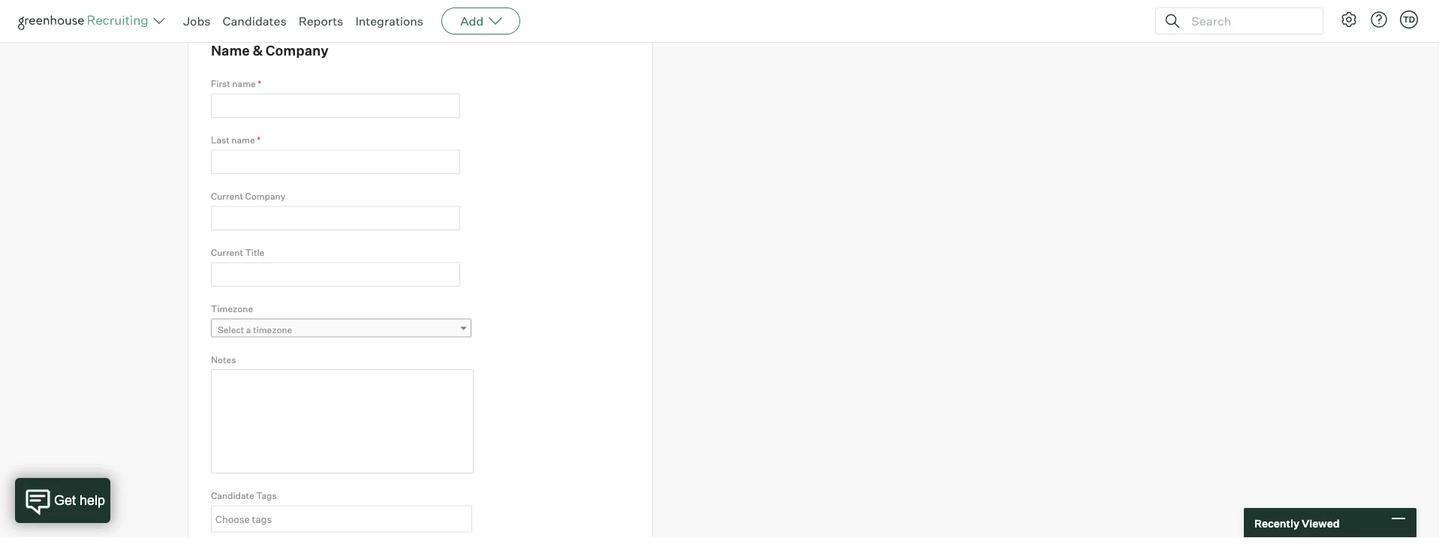 Task type: locate. For each thing, give the bounding box(es) containing it.
1 vertical spatial company
[[245, 191, 285, 202]]

1 vertical spatial current
[[211, 247, 243, 258]]

* down &
[[258, 78, 261, 89]]

company
[[266, 42, 328, 59], [245, 191, 285, 202]]

name right first
[[232, 78, 256, 89]]

name for first
[[232, 78, 256, 89]]

2 current from the top
[[211, 247, 243, 258]]

0 vertical spatial name
[[232, 78, 256, 89]]

name
[[232, 78, 256, 89], [231, 134, 255, 146]]

add button
[[442, 8, 520, 35]]

name
[[211, 42, 250, 59]]

reports
[[299, 14, 343, 29]]

1 vertical spatial *
[[257, 134, 261, 146]]

None text field
[[211, 262, 460, 287]]

0 vertical spatial company
[[266, 42, 328, 59]]

candidates link
[[223, 14, 287, 29]]

name right last
[[231, 134, 255, 146]]

jobs link
[[183, 14, 211, 29]]

current down last
[[211, 191, 243, 202]]

integrations link
[[355, 14, 424, 29]]

* right last
[[257, 134, 261, 146]]

company up the title
[[245, 191, 285, 202]]

select a timezone link
[[211, 319, 471, 340]]

tags
[[256, 490, 277, 501]]

Notes text field
[[211, 369, 474, 474]]

viewed
[[1302, 517, 1340, 530]]

select
[[218, 324, 244, 335]]

timezone
[[253, 324, 292, 335]]

company down reports link
[[266, 42, 328, 59]]

current for current title
[[211, 247, 243, 258]]

0 vertical spatial current
[[211, 191, 243, 202]]

current title
[[211, 247, 264, 258]]

*
[[258, 78, 261, 89], [257, 134, 261, 146]]

None text field
[[211, 94, 460, 118], [211, 150, 460, 174], [211, 206, 460, 230], [212, 507, 468, 531], [211, 94, 460, 118], [211, 150, 460, 174], [211, 206, 460, 230], [212, 507, 468, 531]]

1 vertical spatial name
[[231, 134, 255, 146]]

current left the title
[[211, 247, 243, 258]]

td
[[1403, 14, 1415, 24]]

first name *
[[211, 78, 261, 89]]

td button
[[1397, 8, 1421, 32]]

title
[[245, 247, 264, 258]]

Search text field
[[1188, 10, 1309, 32]]

1 current from the top
[[211, 191, 243, 202]]

first
[[211, 78, 230, 89]]

0 vertical spatial *
[[258, 78, 261, 89]]

current
[[211, 191, 243, 202], [211, 247, 243, 258]]



Task type: vqa. For each thing, say whether or not it's contained in the screenshot.
bottommost CURRENT
yes



Task type: describe. For each thing, give the bounding box(es) containing it.
last name *
[[211, 134, 261, 146]]

configure image
[[1340, 11, 1358, 29]]

timezone
[[211, 303, 253, 314]]

candidates
[[223, 14, 287, 29]]

current for current company
[[211, 191, 243, 202]]

select a timezone
[[218, 324, 292, 335]]

add
[[460, 14, 484, 29]]

* for first name *
[[258, 78, 261, 89]]

a
[[246, 324, 251, 335]]

last
[[211, 134, 230, 146]]

reports link
[[299, 14, 343, 29]]

jobs
[[183, 14, 211, 29]]

recently viewed
[[1254, 517, 1340, 530]]

&
[[253, 42, 263, 59]]

* for last name *
[[257, 134, 261, 146]]

current company
[[211, 191, 285, 202]]

candidate tags
[[211, 490, 277, 501]]

td button
[[1400, 11, 1418, 29]]

name for last
[[231, 134, 255, 146]]

name & company
[[211, 42, 328, 59]]

greenhouse recruiting image
[[18, 12, 153, 30]]

integrations
[[355, 14, 424, 29]]

recently
[[1254, 517, 1300, 530]]

notes
[[211, 354, 236, 365]]

candidate
[[211, 490, 254, 501]]



